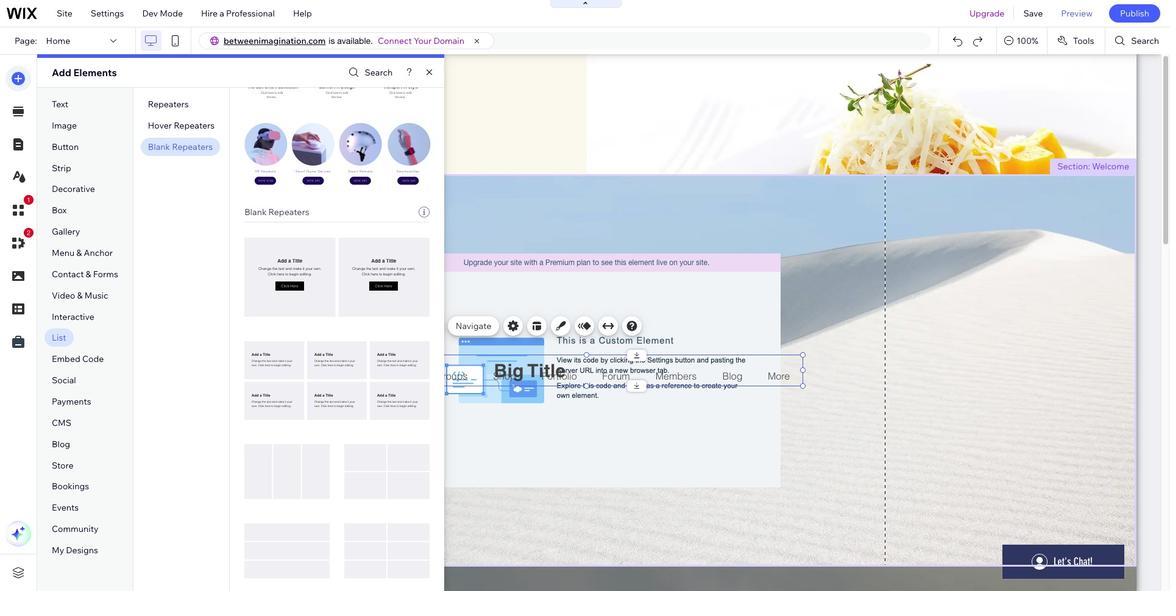 Task type: describe. For each thing, give the bounding box(es) containing it.
list
[[52, 332, 66, 343]]

betweenimagination.com
[[224, 35, 326, 46]]

music
[[85, 290, 108, 301]]

hover repeaters
[[148, 120, 215, 131]]

anchor
[[84, 247, 113, 258]]

1 horizontal spatial blank
[[244, 207, 267, 218]]

gallery
[[52, 226, 80, 237]]

mode
[[160, 8, 183, 19]]

preview button
[[1052, 0, 1102, 27]]

1 horizontal spatial search
[[1131, 35, 1159, 46]]

add elements
[[52, 66, 117, 79]]

help
[[293, 8, 312, 19]]

2 button
[[5, 228, 34, 256]]

welcome
[[1092, 161, 1129, 172]]

social
[[52, 375, 76, 386]]

0 horizontal spatial menu
[[52, 247, 74, 258]]

preview
[[1061, 8, 1093, 19]]

save button
[[1014, 0, 1052, 27]]

hire
[[201, 8, 218, 19]]

forms
[[93, 269, 118, 280]]

1 vertical spatial search button
[[346, 64, 393, 81]]

image
[[52, 120, 77, 131]]

my designs
[[52, 545, 98, 556]]

available.
[[337, 36, 373, 46]]

site
[[57, 8, 72, 19]]

horizontal menu
[[374, 346, 430, 355]]

is available. connect your domain
[[329, 35, 464, 46]]

0 vertical spatial search button
[[1106, 27, 1170, 54]]

decorative
[[52, 184, 95, 195]]

add
[[52, 66, 71, 79]]

connect
[[378, 35, 412, 46]]

dev
[[142, 8, 158, 19]]

1 vertical spatial menu
[[411, 346, 430, 355]]

strip
[[52, 162, 71, 173]]

section:
[[1057, 161, 1090, 172]]

section: welcome
[[1057, 161, 1129, 172]]

1
[[27, 196, 31, 204]]

interactive
[[52, 311, 94, 322]]



Task type: vqa. For each thing, say whether or not it's contained in the screenshot.
top Blank Repeaters
yes



Task type: locate. For each thing, give the bounding box(es) containing it.
publish
[[1120, 8, 1149, 19]]

professional
[[226, 8, 275, 19]]

my
[[52, 545, 64, 556]]

dev mode
[[142, 8, 183, 19]]

payments
[[52, 396, 91, 407]]

video & music
[[52, 290, 108, 301]]

& for video
[[77, 290, 83, 301]]

hire a professional
[[201, 8, 275, 19]]

menu
[[52, 247, 74, 258], [411, 346, 430, 355]]

events
[[52, 502, 79, 513]]

blank repeaters
[[148, 141, 213, 152], [244, 207, 309, 218]]

0 horizontal spatial blank
[[148, 141, 170, 152]]

tools button
[[1047, 27, 1105, 54]]

domain
[[434, 35, 464, 46]]

is
[[329, 36, 335, 46]]

2
[[27, 229, 31, 236]]

0 vertical spatial search
[[1131, 35, 1159, 46]]

&
[[76, 247, 82, 258], [86, 269, 91, 280], [77, 290, 83, 301]]

repeaters
[[148, 99, 189, 110], [174, 120, 215, 131], [172, 141, 213, 152], [269, 207, 309, 218]]

1 vertical spatial search
[[365, 67, 393, 78]]

your
[[414, 35, 432, 46]]

2 vertical spatial &
[[77, 290, 83, 301]]

search button
[[1106, 27, 1170, 54], [346, 64, 393, 81]]

bookings
[[52, 481, 89, 492]]

publish button
[[1109, 4, 1160, 23]]

tools
[[1073, 35, 1094, 46]]

& right video on the left of page
[[77, 290, 83, 301]]

contact & forms
[[52, 269, 118, 280]]

box
[[52, 205, 67, 216]]

horizontal
[[374, 346, 409, 355]]

save
[[1023, 8, 1043, 19]]

code
[[82, 354, 104, 365]]

& for contact
[[86, 269, 91, 280]]

a
[[220, 8, 224, 19]]

hover
[[148, 120, 172, 131]]

1 horizontal spatial menu
[[411, 346, 430, 355]]

button
[[52, 141, 79, 152]]

blog
[[52, 439, 70, 450]]

embed
[[52, 354, 80, 365]]

elements
[[73, 66, 117, 79]]

0 vertical spatial menu
[[52, 247, 74, 258]]

search button down publish
[[1106, 27, 1170, 54]]

settings
[[91, 8, 124, 19]]

& left anchor
[[76, 247, 82, 258]]

100%
[[1017, 35, 1038, 46]]

menu & anchor
[[52, 247, 113, 258]]

search down publish button
[[1131, 35, 1159, 46]]

& left forms
[[86, 269, 91, 280]]

embed code
[[52, 354, 104, 365]]

1 horizontal spatial search button
[[1106, 27, 1170, 54]]

0 vertical spatial &
[[76, 247, 82, 258]]

1 vertical spatial blank repeaters
[[244, 207, 309, 218]]

text
[[52, 99, 68, 110]]

0 horizontal spatial search
[[365, 67, 393, 78]]

1 horizontal spatial blank repeaters
[[244, 207, 309, 218]]

community
[[52, 524, 98, 535]]

search button down 'available.'
[[346, 64, 393, 81]]

contact
[[52, 269, 84, 280]]

cms
[[52, 417, 71, 428]]

blank
[[148, 141, 170, 152], [244, 207, 267, 218]]

1 vertical spatial &
[[86, 269, 91, 280]]

store
[[52, 460, 73, 471]]

& for menu
[[76, 247, 82, 258]]

navigate
[[456, 321, 491, 332]]

1 vertical spatial blank
[[244, 207, 267, 218]]

0 horizontal spatial search button
[[346, 64, 393, 81]]

0 horizontal spatial blank repeaters
[[148, 141, 213, 152]]

search
[[1131, 35, 1159, 46], [365, 67, 393, 78]]

0 vertical spatial blank repeaters
[[148, 141, 213, 152]]

home
[[46, 35, 70, 46]]

search down connect
[[365, 67, 393, 78]]

1 button
[[5, 195, 34, 223]]

video
[[52, 290, 75, 301]]

upgrade
[[969, 8, 1005, 19]]

menu right 'horizontal'
[[411, 346, 430, 355]]

0 vertical spatial blank
[[148, 141, 170, 152]]

menu down gallery on the top left of page
[[52, 247, 74, 258]]

designs
[[66, 545, 98, 556]]

100% button
[[997, 27, 1047, 54]]



